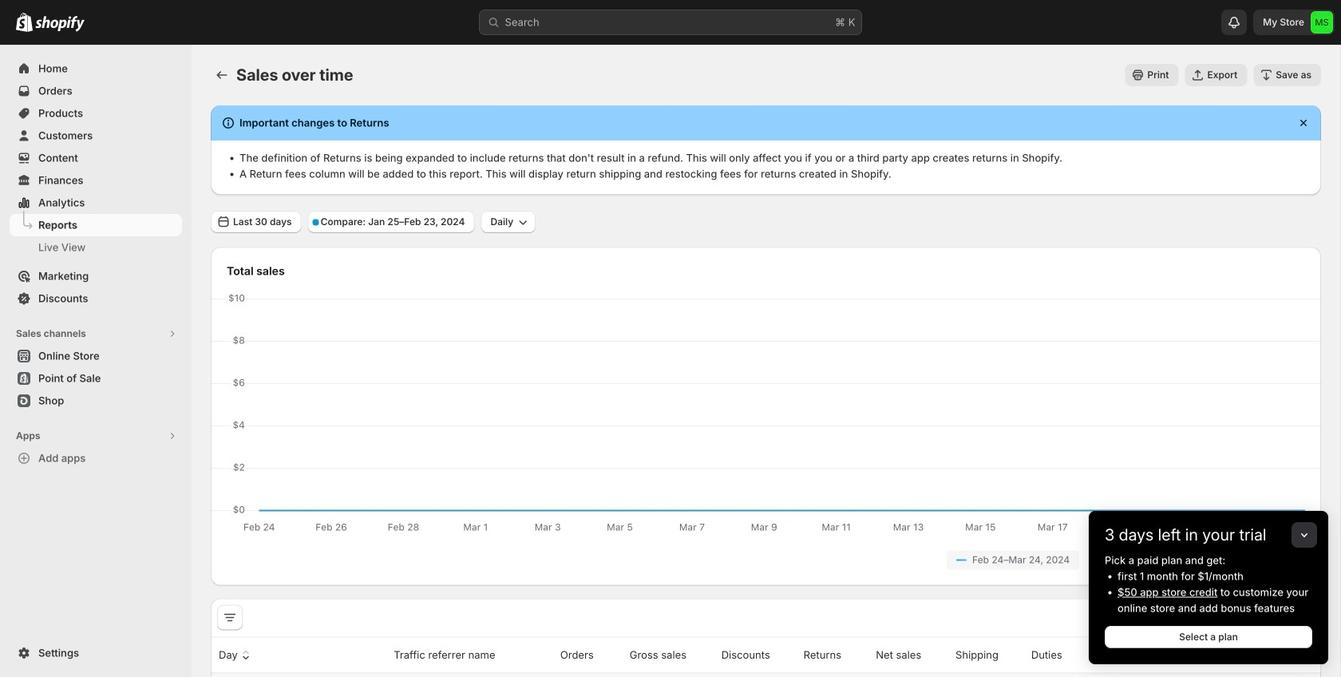 Task type: describe. For each thing, give the bounding box(es) containing it.
my store image
[[1311, 11, 1334, 34]]

shopify image
[[16, 13, 33, 32]]



Task type: locate. For each thing, give the bounding box(es) containing it.
shopify image
[[35, 16, 85, 32]]



Task type: vqa. For each thing, say whether or not it's contained in the screenshot.
My Store 'icon' at the top of the page
yes



